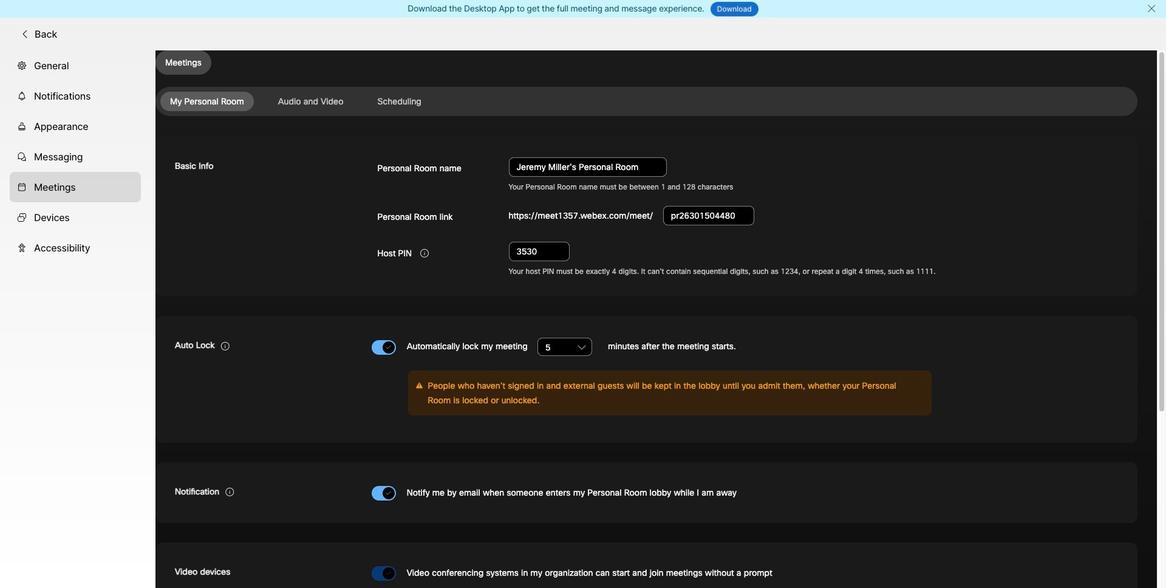 Task type: locate. For each thing, give the bounding box(es) containing it.
settings navigation
[[0, 50, 156, 588]]

messaging tab
[[10, 141, 141, 172]]

accessibility tab
[[10, 233, 141, 263]]

cancel_16 image
[[1147, 4, 1157, 13]]

general tab
[[10, 50, 141, 81]]

notifications tab
[[10, 81, 141, 111]]

devices tab
[[10, 202, 141, 233]]



Task type: describe. For each thing, give the bounding box(es) containing it.
appearance tab
[[10, 111, 141, 141]]

meetings tab
[[10, 172, 141, 202]]



